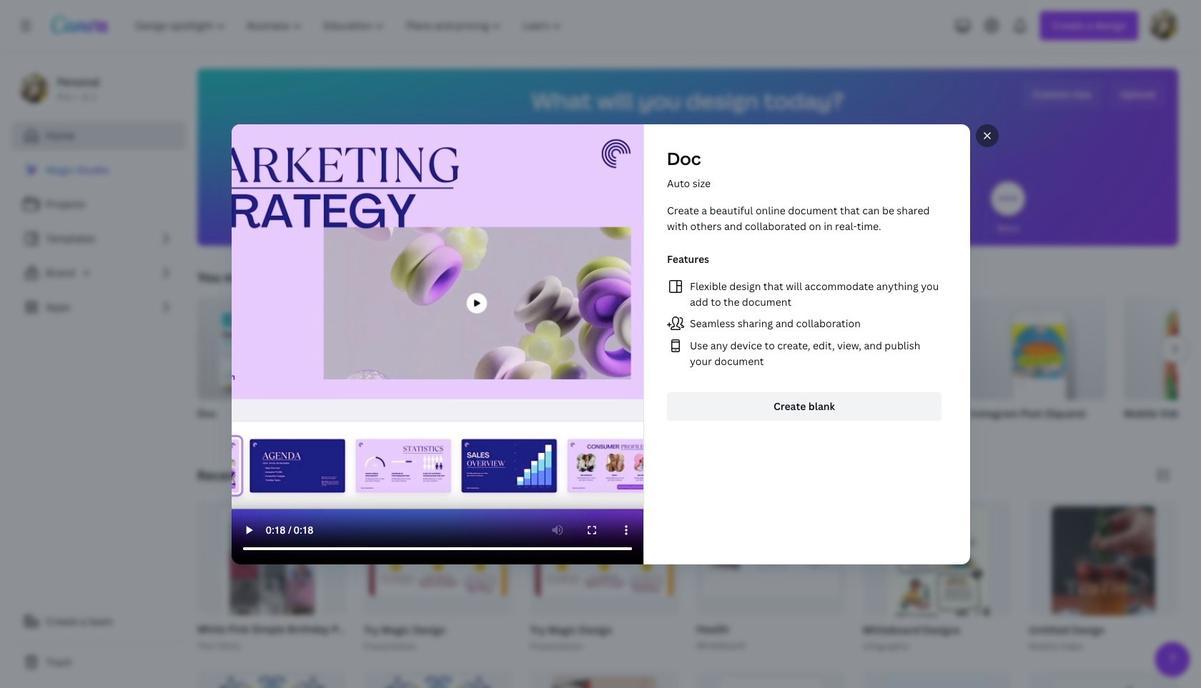 Task type: vqa. For each thing, say whether or not it's contained in the screenshot.
n to the middle
no



Task type: locate. For each thing, give the bounding box(es) containing it.
list
[[11, 156, 186, 322], [667, 278, 941, 369]]

top level navigation element
[[126, 11, 574, 40]]

None search field
[[473, 133, 902, 162]]

group
[[197, 297, 335, 439], [352, 297, 489, 439], [506, 297, 643, 439], [661, 297, 798, 439], [815, 297, 952, 439], [969, 297, 1107, 439], [1124, 297, 1201, 439], [194, 501, 488, 688], [361, 501, 513, 654], [527, 501, 679, 654], [693, 501, 845, 654], [860, 501, 1012, 688], [1026, 501, 1178, 688]]



Task type: describe. For each thing, give the bounding box(es) containing it.
0 horizontal spatial list
[[11, 156, 186, 322]]

1 horizontal spatial list
[[667, 278, 941, 369]]



